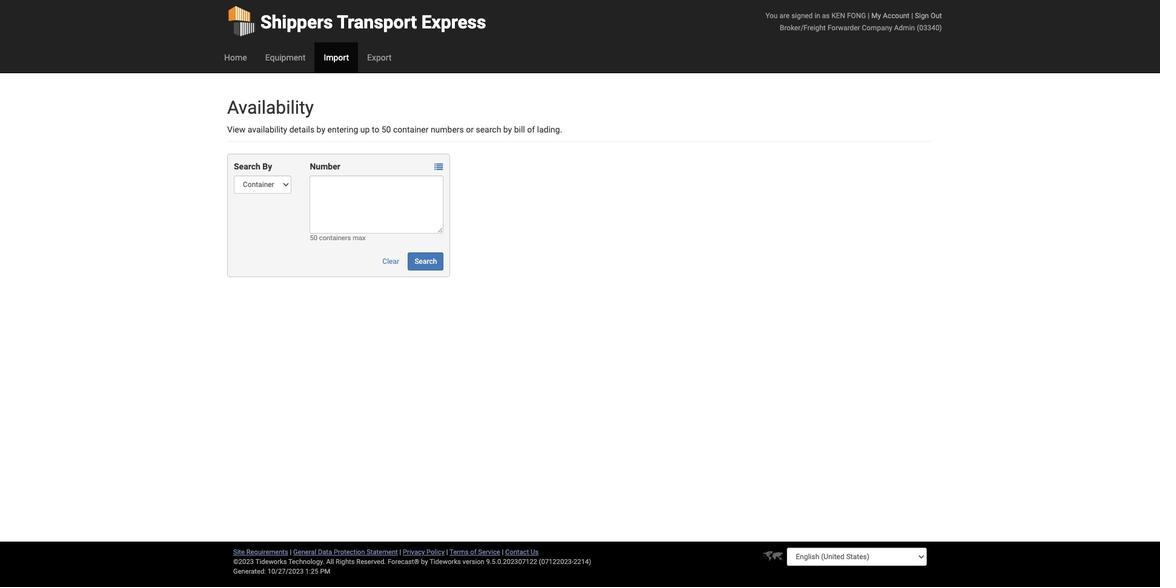 Task type: locate. For each thing, give the bounding box(es) containing it.
by
[[263, 162, 272, 172]]

2214)
[[574, 559, 592, 567]]

company
[[862, 24, 893, 32]]

shippers
[[261, 12, 333, 33]]

0 vertical spatial search
[[234, 162, 261, 172]]

up
[[361, 125, 370, 135]]

show list image
[[435, 163, 443, 172]]

equipment
[[265, 53, 306, 62]]

1 vertical spatial of
[[471, 549, 477, 557]]

express
[[422, 12, 486, 33]]

service
[[478, 549, 501, 557]]

|
[[868, 12, 870, 20], [912, 12, 914, 20], [290, 549, 292, 557], [400, 549, 401, 557], [447, 549, 448, 557], [502, 549, 504, 557]]

general
[[293, 549, 317, 557]]

50
[[382, 125, 391, 135], [310, 235, 318, 242]]

50 right to
[[382, 125, 391, 135]]

search inside search button
[[415, 258, 437, 266]]

1 horizontal spatial of
[[527, 125, 535, 135]]

9.5.0.202307122
[[486, 559, 538, 567]]

details
[[290, 125, 315, 135]]

forecast®
[[388, 559, 420, 567]]

terms
[[450, 549, 469, 557]]

contact
[[506, 549, 529, 557]]

numbers
[[431, 125, 464, 135]]

ken
[[832, 12, 846, 20]]

version
[[463, 559, 485, 567]]

50 containers max
[[310, 235, 366, 242]]

search
[[234, 162, 261, 172], [415, 258, 437, 266]]

forwarder
[[828, 24, 861, 32]]

availability
[[227, 97, 314, 118]]

0 vertical spatial of
[[527, 125, 535, 135]]

0 horizontal spatial search
[[234, 162, 261, 172]]

| left general
[[290, 549, 292, 557]]

view
[[227, 125, 246, 135]]

export button
[[358, 42, 401, 73]]

10/27/2023
[[268, 569, 304, 576]]

by inside site requirements | general data protection statement | privacy policy | terms of service | contact us ©2023 tideworks technology. all rights reserved. forecast® by tideworks version 9.5.0.202307122 (07122023-2214) generated: 10/27/2023 1:25 pm
[[421, 559, 428, 567]]

0 horizontal spatial of
[[471, 549, 477, 557]]

1 horizontal spatial search
[[415, 258, 437, 266]]

contact us link
[[506, 549, 539, 557]]

protection
[[334, 549, 365, 557]]

| up tideworks
[[447, 549, 448, 557]]

1 horizontal spatial 50
[[382, 125, 391, 135]]

50 left containers at top left
[[310, 235, 318, 242]]

shippers transport express
[[261, 12, 486, 33]]

site requirements link
[[233, 549, 288, 557]]

search for search by
[[234, 162, 261, 172]]

1 vertical spatial search
[[415, 258, 437, 266]]

equipment button
[[256, 42, 315, 73]]

all
[[326, 559, 334, 567]]

site requirements | general data protection statement | privacy policy | terms of service | contact us ©2023 tideworks technology. all rights reserved. forecast® by tideworks version 9.5.0.202307122 (07122023-2214) generated: 10/27/2023 1:25 pm
[[233, 549, 592, 576]]

search left by on the left of the page
[[234, 162, 261, 172]]

are
[[780, 12, 790, 20]]

search right clear
[[415, 258, 437, 266]]

containers
[[319, 235, 351, 242]]

bill
[[514, 125, 525, 135]]

0 horizontal spatial 50
[[310, 235, 318, 242]]

by left bill
[[504, 125, 512, 135]]

of
[[527, 125, 535, 135], [471, 549, 477, 557]]

home
[[224, 53, 247, 62]]

1:25
[[306, 569, 319, 576]]

you
[[766, 12, 778, 20]]

by down privacy policy link
[[421, 559, 428, 567]]

of right bill
[[527, 125, 535, 135]]

broker/freight
[[780, 24, 826, 32]]

of up version on the left of the page
[[471, 549, 477, 557]]

by right the details
[[317, 125, 326, 135]]

admin
[[895, 24, 916, 32]]

statement
[[367, 549, 398, 557]]

1 horizontal spatial by
[[421, 559, 428, 567]]

of inside site requirements | general data protection statement | privacy policy | terms of service | contact us ©2023 tideworks technology. all rights reserved. forecast® by tideworks version 9.5.0.202307122 (07122023-2214) generated: 10/27/2023 1:25 pm
[[471, 549, 477, 557]]

by
[[317, 125, 326, 135], [504, 125, 512, 135], [421, 559, 428, 567]]

my account link
[[872, 12, 910, 20]]



Task type: vqa. For each thing, say whether or not it's contained in the screenshot.
Sign
yes



Task type: describe. For each thing, give the bounding box(es) containing it.
privacy
[[403, 549, 425, 557]]

(07122023-
[[539, 559, 574, 567]]

2 horizontal spatial by
[[504, 125, 512, 135]]

search for search
[[415, 258, 437, 266]]

in
[[815, 12, 821, 20]]

container
[[393, 125, 429, 135]]

number
[[310, 162, 341, 172]]

export
[[367, 53, 392, 62]]

terms of service link
[[450, 549, 501, 557]]

clear
[[383, 258, 399, 266]]

©2023 tideworks
[[233, 559, 287, 567]]

privacy policy link
[[403, 549, 445, 557]]

transport
[[337, 12, 417, 33]]

import button
[[315, 42, 358, 73]]

search button
[[408, 253, 444, 271]]

clear button
[[376, 253, 406, 271]]

fong
[[848, 12, 867, 20]]

availability
[[248, 125, 287, 135]]

import
[[324, 53, 349, 62]]

lading.
[[537, 125, 563, 135]]

site
[[233, 549, 245, 557]]

us
[[531, 549, 539, 557]]

data
[[318, 549, 332, 557]]

shippers transport express link
[[227, 0, 486, 42]]

tideworks
[[430, 559, 461, 567]]

(03340)
[[917, 24, 943, 32]]

as
[[823, 12, 830, 20]]

signed
[[792, 12, 813, 20]]

policy
[[427, 549, 445, 557]]

rights
[[336, 559, 355, 567]]

account
[[883, 12, 910, 20]]

sign
[[915, 12, 930, 20]]

sign out link
[[915, 12, 943, 20]]

search by
[[234, 162, 272, 172]]

0 horizontal spatial by
[[317, 125, 326, 135]]

1 vertical spatial 50
[[310, 235, 318, 242]]

Number text field
[[310, 176, 444, 234]]

home button
[[215, 42, 256, 73]]

out
[[931, 12, 943, 20]]

| up 9.5.0.202307122
[[502, 549, 504, 557]]

view availability details by entering up to 50 container numbers or search by bill of lading.
[[227, 125, 563, 135]]

0 vertical spatial 50
[[382, 125, 391, 135]]

| left "my"
[[868, 12, 870, 20]]

| left sign
[[912, 12, 914, 20]]

max
[[353, 235, 366, 242]]

or
[[466, 125, 474, 135]]

technology.
[[289, 559, 325, 567]]

entering
[[328, 125, 358, 135]]

general data protection statement link
[[293, 549, 398, 557]]

reserved.
[[357, 559, 386, 567]]

my
[[872, 12, 882, 20]]

| up forecast®
[[400, 549, 401, 557]]

generated:
[[233, 569, 266, 576]]

to
[[372, 125, 380, 135]]

you are signed in as ken fong | my account | sign out broker/freight forwarder company admin (03340)
[[766, 12, 943, 32]]

search
[[476, 125, 502, 135]]

requirements
[[247, 549, 288, 557]]

pm
[[320, 569, 331, 576]]



